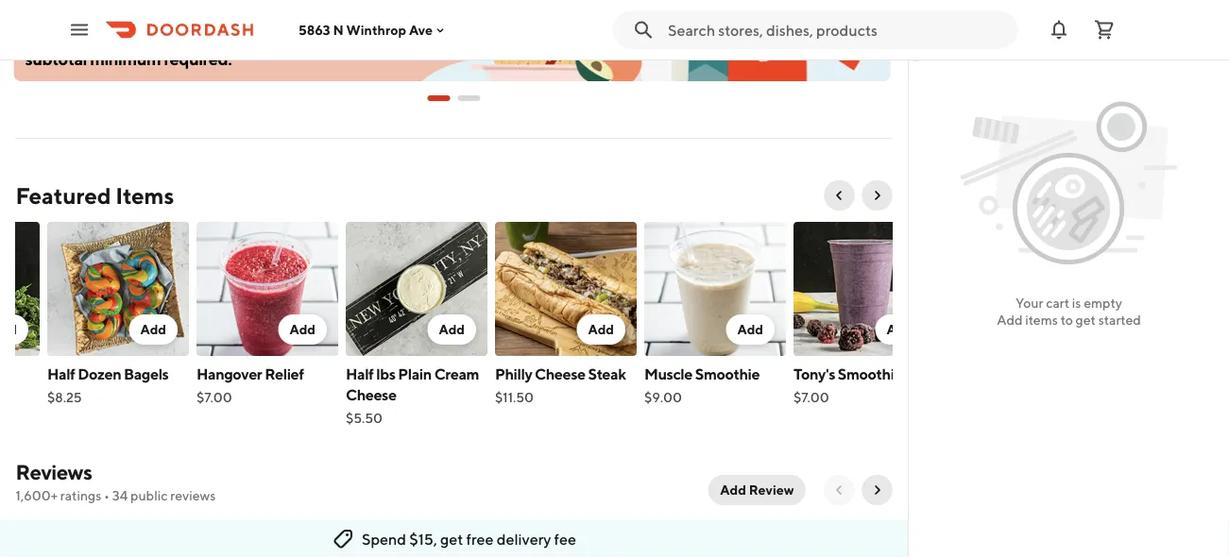 Task type: vqa. For each thing, say whether or not it's contained in the screenshot.


Task type: locate. For each thing, give the bounding box(es) containing it.
$5
[[334, 26, 353, 46]]

1 vertical spatial cheese
[[346, 386, 397, 404]]

notification bell image
[[1048, 18, 1071, 41]]

bagels
[[124, 365, 169, 383]]

0 horizontal spatial half
[[48, 365, 76, 383]]

0 horizontal spatial cheese
[[346, 386, 397, 404]]

order,
[[287, 26, 331, 46]]

smoothie inside muscle smoothie $9.00
[[696, 365, 761, 383]]

add button for half lbs plain cream cheese
[[428, 315, 477, 345]]

fee
[[169, 26, 193, 46], [554, 531, 576, 549]]

is
[[1072, 295, 1082, 311]]

$11.50
[[496, 390, 534, 405]]

1 smoothie from the left
[[696, 365, 761, 383]]

add button
[[0, 218, 44, 419], [0, 315, 29, 345], [129, 315, 178, 345], [279, 315, 327, 345], [428, 315, 477, 345], [577, 315, 626, 345], [727, 315, 775, 345], [876, 315, 925, 345]]

$7.00
[[197, 390, 233, 405], [794, 390, 830, 405]]

1 horizontal spatial fee
[[554, 531, 576, 549]]

n
[[333, 22, 344, 38]]

$7.00 down hangover
[[197, 390, 233, 405]]

half left lbs
[[346, 365, 374, 383]]

empty
[[1084, 295, 1123, 311]]

spend
[[362, 531, 406, 549]]

smoothie
[[696, 365, 761, 383], [839, 365, 903, 383]]

0 horizontal spatial fee
[[169, 26, 193, 46]]

half inside half dozen bagels $8.25
[[48, 365, 76, 383]]

muscle smoothie image
[[645, 222, 787, 356]]

smoothie right muscle
[[696, 365, 761, 383]]

reviews
[[170, 488, 216, 504]]

get right the to
[[1076, 312, 1096, 328]]

get
[[1076, 312, 1096, 328], [440, 531, 463, 549]]

tony's smoothie image
[[794, 222, 936, 356]]

0 horizontal spatial $7.00
[[197, 390, 233, 405]]

minimum
[[90, 48, 161, 69]]

$7.00 inside hangover relief $7.00
[[197, 390, 233, 405]]

add for half dozen bagels
[[141, 322, 167, 337]]

add for philly cheese steak
[[589, 322, 615, 337]]

2 half from the left
[[346, 365, 374, 383]]

half up $8.25
[[48, 365, 76, 383]]

0 horizontal spatial smoothie
[[696, 365, 761, 383]]

smoothie right tony's
[[839, 365, 903, 383]]

cheese right 'philly'
[[535, 365, 586, 383]]

half inside half lbs plain cream cheese $5.50
[[346, 365, 374, 383]]

0 vertical spatial delivery
[[107, 26, 166, 46]]

review
[[749, 482, 794, 498]]

add
[[997, 312, 1023, 328], [0, 322, 17, 337], [141, 322, 167, 337], [290, 322, 316, 337], [439, 322, 465, 337], [589, 322, 615, 337], [738, 322, 764, 337], [887, 322, 913, 337], [720, 482, 746, 498]]

half lbs plain cream cheese $5.50
[[346, 365, 480, 426]]

dozen
[[78, 365, 122, 383]]

0 horizontal spatial delivery
[[107, 26, 166, 46]]

1 horizontal spatial get
[[1076, 312, 1096, 328]]

add button for muscle smoothie
[[727, 315, 775, 345]]

smoothie for muscle smoothie
[[696, 365, 761, 383]]

relief
[[265, 365, 304, 383]]

1 vertical spatial fee
[[554, 531, 576, 549]]

cream
[[435, 365, 480, 383]]

cheese inside half lbs plain cream cheese $5.50
[[346, 386, 397, 404]]

enjoy a $0 delivery fee on your first order, $5 subtotal minimum required.
[[25, 26, 353, 69]]

0 vertical spatial cheese
[[535, 365, 586, 383]]

1 horizontal spatial cheese
[[535, 365, 586, 383]]

1 $7.00 from the left
[[197, 390, 233, 405]]

reviews link
[[16, 460, 92, 485]]

0 vertical spatial fee
[[169, 26, 193, 46]]

muscle smoothie $9.00
[[645, 365, 761, 405]]

previous button of carousel image
[[832, 188, 847, 203]]

2 $7.00 from the left
[[794, 390, 830, 405]]

1 horizontal spatial smoothie
[[839, 365, 903, 383]]

cheese
[[535, 365, 586, 383], [346, 386, 397, 404]]

1 horizontal spatial half
[[346, 365, 374, 383]]

2 smoothie from the left
[[839, 365, 903, 383]]

get left free
[[440, 531, 463, 549]]

next image
[[870, 483, 885, 498]]

$0
[[82, 26, 104, 46]]

fee inside the "enjoy a $0 delivery fee on your first order, $5 subtotal minimum required."
[[169, 26, 193, 46]]

cheese up $5.50
[[346, 386, 397, 404]]

$7.00 inside tony's smoothie $7.00
[[794, 390, 830, 405]]

add for half lbs plain cream cheese
[[439, 322, 465, 337]]

add button for half dozen bagels
[[129, 315, 178, 345]]

1 horizontal spatial $7.00
[[794, 390, 830, 405]]

add review
[[720, 482, 794, 498]]

featured items
[[16, 182, 174, 209]]

smoothie inside tony's smoothie $7.00
[[839, 365, 903, 383]]

1 vertical spatial get
[[440, 531, 463, 549]]

steak
[[589, 365, 626, 383]]

fee left on
[[169, 26, 193, 46]]

your
[[218, 26, 252, 46]]

delivery
[[107, 26, 166, 46], [497, 531, 551, 549]]

ave
[[409, 22, 433, 38]]

5863
[[299, 22, 330, 38]]

1 vertical spatial delivery
[[497, 531, 551, 549]]

items
[[1026, 312, 1058, 328]]

delivery up minimum
[[107, 26, 166, 46]]

0 vertical spatial get
[[1076, 312, 1096, 328]]

half
[[48, 365, 76, 383], [346, 365, 374, 383]]

0 horizontal spatial get
[[440, 531, 463, 549]]

$7.00 down tony's
[[794, 390, 830, 405]]

required.
[[164, 48, 232, 69]]

fee right free
[[554, 531, 576, 549]]

reviews 1,600+ ratings • 34 public reviews
[[16, 460, 216, 504]]

$15,
[[409, 531, 437, 549]]

1 half from the left
[[48, 365, 76, 383]]

delivery right free
[[497, 531, 551, 549]]

on
[[196, 26, 215, 46]]



Task type: describe. For each thing, give the bounding box(es) containing it.
1 horizontal spatial delivery
[[497, 531, 551, 549]]

smoothie for tony's smoothie
[[839, 365, 903, 383]]

add inside your cart is empty add items to get started
[[997, 312, 1023, 328]]

items
[[116, 182, 174, 209]]

$5.50
[[346, 411, 383, 426]]

lbs
[[377, 365, 396, 383]]

half dozen bagels $8.25
[[48, 365, 169, 405]]

open menu image
[[68, 18, 91, 41]]

previous image
[[832, 483, 847, 498]]

public
[[130, 488, 168, 504]]

first
[[255, 26, 284, 46]]

philly
[[496, 365, 533, 383]]

your cart is empty add items to get started
[[997, 295, 1141, 328]]

subtotal
[[25, 48, 87, 69]]

select promotional banner element
[[428, 81, 481, 115]]

Store search: begin typing to search for stores available on DoorDash text field
[[668, 19, 1006, 40]]

5863 n winthrop ave button
[[299, 22, 448, 38]]

add button for philly cheese steak
[[577, 315, 626, 345]]

cart
[[1046, 295, 1070, 311]]

ratings
[[60, 488, 101, 504]]

$9.00
[[645, 390, 683, 405]]

reviews
[[16, 460, 92, 485]]

add for hangover relief
[[290, 322, 316, 337]]

$8.25
[[48, 390, 82, 405]]

add button for hangover relief
[[279, 315, 327, 345]]

half lbs plain cream cheese image
[[346, 222, 488, 356]]

to
[[1061, 312, 1073, 328]]

0 items, open order cart image
[[1093, 18, 1116, 41]]

a
[[71, 26, 79, 46]]

delivery inside the "enjoy a $0 delivery fee on your first order, $5 subtotal minimum required."
[[107, 26, 166, 46]]

hangover relief image
[[197, 222, 339, 356]]

half for half dozen bagels
[[48, 365, 76, 383]]

$7.00 for hangover
[[197, 390, 233, 405]]

add inside button
[[720, 482, 746, 498]]

add review button
[[709, 475, 806, 506]]

philly cheese steak $11.50
[[496, 365, 626, 405]]

5863 n winthrop ave
[[299, 22, 433, 38]]

tony's smoothie $7.00
[[794, 365, 903, 405]]

next button of carousel image
[[870, 188, 885, 203]]

get inside your cart is empty add items to get started
[[1076, 312, 1096, 328]]

started
[[1099, 312, 1141, 328]]

philly cheese steak image
[[496, 222, 637, 356]]

hangover
[[197, 365, 263, 383]]

plain
[[399, 365, 432, 383]]

add button for tony's smoothie
[[876, 315, 925, 345]]

spend $15, get free delivery fee
[[362, 531, 576, 549]]

add for tony's smoothie
[[887, 322, 913, 337]]

add for muscle smoothie
[[738, 322, 764, 337]]

$7.00 for tony's
[[794, 390, 830, 405]]

tony's
[[794, 365, 836, 383]]

•
[[104, 488, 110, 504]]

featured
[[16, 182, 111, 209]]

34
[[112, 488, 128, 504]]

half for half lbs plain cream cheese
[[346, 365, 374, 383]]

your
[[1016, 295, 1044, 311]]

free
[[466, 531, 494, 549]]

half dozen bagels image
[[48, 222, 189, 356]]

hangover relief $7.00
[[197, 365, 304, 405]]

1,600+
[[16, 488, 58, 504]]

cheese inside the philly cheese steak $11.50
[[535, 365, 586, 383]]

winthrop
[[346, 22, 406, 38]]

muscle
[[645, 365, 693, 383]]

enjoy
[[25, 26, 68, 46]]

featured items heading
[[16, 181, 174, 211]]



